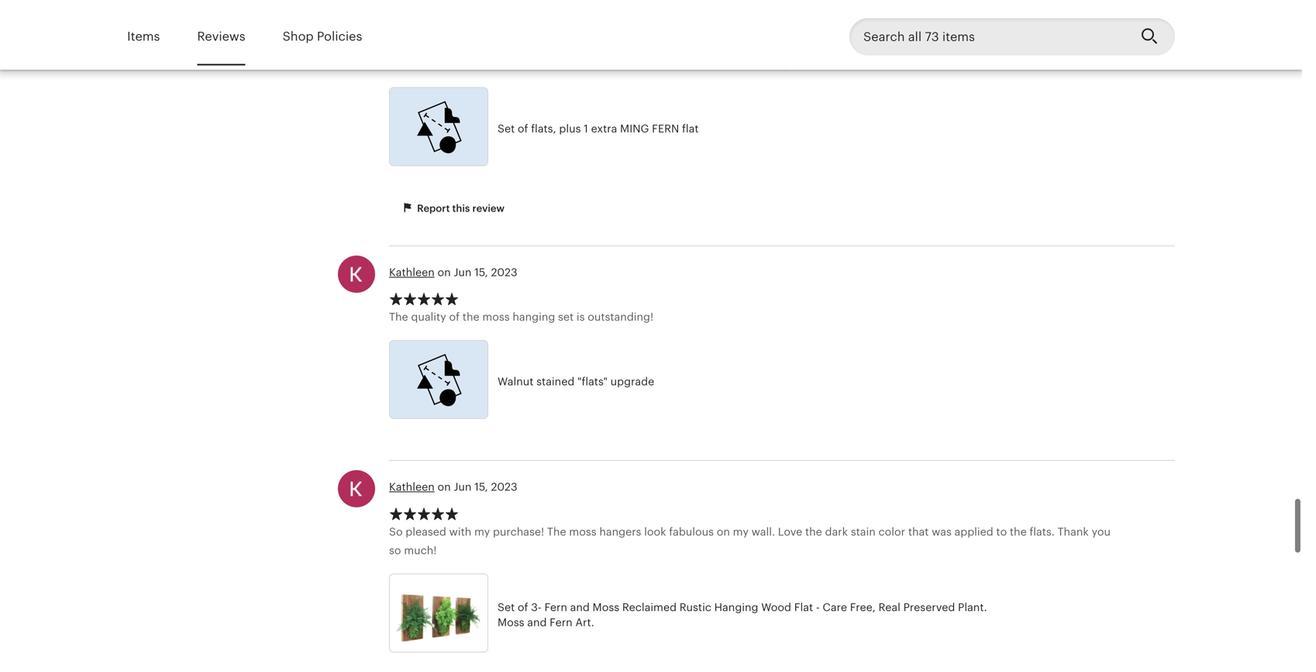 Task type: describe. For each thing, give the bounding box(es) containing it.
"flats"
[[577, 375, 608, 388]]

on inside the so pleased with my purchase!  the moss hangers look fabulous on my wall.  love the dark stain color that was applied to the flats.  thank you so much!
[[717, 526, 730, 538]]

plant.
[[958, 601, 987, 614]]

that
[[908, 526, 929, 538]]

flat
[[682, 122, 699, 135]]

of for purchase!
[[518, 601, 528, 614]]

extra
[[591, 122, 617, 135]]

15, for my
[[474, 481, 488, 493]]

fern
[[652, 122, 679, 135]]

shipped
[[656, 58, 698, 70]]

thank
[[1058, 526, 1089, 538]]

walnut stained "flats" upgrade link
[[389, 340, 1001, 423]]

reviews link
[[197, 19, 245, 55]]

color
[[879, 526, 905, 538]]

respond
[[489, 58, 532, 70]]

rustic
[[680, 601, 711, 614]]

0 horizontal spatial was
[[422, 58, 441, 70]]

my left questions. on the left of the page
[[549, 58, 564, 70]]

moss inside the so pleased with my purchase!  the moss hangers look fabulous on my wall.  love the dark stain color that was applied to the flats.  thank you so much!
[[569, 526, 597, 538]]

report this review
[[415, 203, 505, 214]]

kathleen link for quality
[[389, 266, 435, 279]]

jun for of
[[454, 266, 472, 279]]

so pleased with my purchase!  the moss hangers look fabulous on my wall.  love the dark stain color that was applied to the flats.  thank you so much!
[[389, 526, 1111, 557]]

kathleen on jun 15, 2023 for of
[[389, 266, 517, 279]]

wall. inside the so pleased with my purchase!  the moss hangers look fabulous on my wall.  love the dark stain color that was applied to the flats.  thank you so much!
[[752, 526, 775, 538]]

reclaimed
[[622, 601, 677, 614]]

3-
[[531, 601, 542, 614]]

so
[[389, 544, 401, 557]]

flats,
[[531, 122, 556, 135]]

set
[[558, 311, 574, 323]]

walnut
[[498, 375, 534, 388]]

much!
[[404, 544, 437, 557]]

dark
[[825, 526, 848, 538]]

shop policies
[[283, 29, 362, 43]]

0 horizontal spatial moss
[[498, 616, 524, 629]]

seller was quick to respond to my questions. items shipped quickly and hang beautifully on my wall.
[[389, 58, 908, 70]]

fabulous
[[669, 526, 714, 538]]

0 vertical spatial fern
[[544, 601, 567, 614]]

kathleen on jun 15, 2023 for with
[[389, 481, 517, 493]]

shop
[[283, 29, 314, 43]]

1 vertical spatial and
[[570, 601, 590, 614]]

set of flats, plus 1 extra ming fern flat
[[498, 122, 699, 135]]

stain
[[851, 526, 876, 538]]

stained
[[536, 375, 575, 388]]

hangers
[[599, 526, 641, 538]]

my right with on the bottom
[[474, 526, 490, 538]]

quality
[[411, 311, 446, 323]]

beautifully
[[792, 58, 847, 70]]

report this review button
[[389, 194, 516, 223]]

0 vertical spatial moss
[[482, 311, 510, 323]]

1 vertical spatial of
[[449, 311, 460, 323]]

0 vertical spatial and
[[740, 58, 760, 70]]

items link
[[127, 19, 160, 55]]

1 vertical spatial fern
[[550, 616, 573, 629]]

the quality of the moss hanging set is outstanding!
[[389, 311, 654, 323]]

free,
[[850, 601, 876, 614]]

on right the beautifully
[[850, 58, 863, 70]]

set for set of flats, plus 1 extra ming fern flat
[[498, 122, 515, 135]]

upgrade
[[611, 375, 654, 388]]

on up with on the bottom
[[437, 481, 451, 493]]

on up quality at the top of page
[[437, 266, 451, 279]]

the inside the so pleased with my purchase!  the moss hangers look fabulous on my wall.  love the dark stain color that was applied to the flats.  thank you so much!
[[547, 526, 566, 538]]



Task type: vqa. For each thing, say whether or not it's contained in the screenshot.
15, to the top
yes



Task type: locate. For each thing, give the bounding box(es) containing it.
0 horizontal spatial moss
[[482, 311, 510, 323]]

2 set from the top
[[498, 601, 515, 614]]

of left 'flats,'
[[518, 122, 528, 135]]

0 horizontal spatial the
[[463, 311, 479, 323]]

0 horizontal spatial wall.
[[752, 526, 775, 538]]

look
[[644, 526, 666, 538]]

moss
[[482, 311, 510, 323], [569, 526, 597, 538]]

1 vertical spatial kathleen on jun 15, 2023
[[389, 481, 517, 493]]

0 horizontal spatial the
[[389, 311, 408, 323]]

-
[[816, 601, 820, 614]]

the right quality at the top of page
[[463, 311, 479, 323]]

jun
[[454, 266, 472, 279], [454, 481, 472, 493]]

kathleen on jun 15, 2023
[[389, 266, 517, 279], [389, 481, 517, 493]]

of
[[518, 122, 528, 135], [449, 311, 460, 323], [518, 601, 528, 614]]

items
[[127, 29, 160, 43], [624, 58, 653, 70]]

applied
[[955, 526, 993, 538]]

you
[[1092, 526, 1111, 538]]

hang
[[763, 58, 789, 70]]

1 vertical spatial 15,
[[474, 481, 488, 493]]

so
[[389, 526, 403, 538]]

2 horizontal spatial and
[[740, 58, 760, 70]]

my right the beautifully
[[866, 58, 882, 70]]

purchase!
[[493, 526, 544, 538]]

moss left hangers
[[569, 526, 597, 538]]

care
[[823, 601, 847, 614]]

1 kathleen on jun 15, 2023 from the top
[[389, 266, 517, 279]]

1 horizontal spatial moss
[[593, 601, 619, 614]]

of right quality at the top of page
[[449, 311, 460, 323]]

1 horizontal spatial and
[[570, 601, 590, 614]]

the right purchase!
[[547, 526, 566, 538]]

to right quick
[[476, 58, 486, 70]]

and
[[740, 58, 760, 70], [570, 601, 590, 614], [527, 616, 547, 629]]

jun down this
[[454, 266, 472, 279]]

1 vertical spatial kathleen
[[389, 481, 435, 493]]

moss left 'hanging'
[[482, 311, 510, 323]]

flats.
[[1030, 526, 1055, 538]]

shop policies link
[[283, 19, 362, 55]]

1 horizontal spatial the
[[805, 526, 822, 538]]

was
[[422, 58, 441, 70], [932, 526, 952, 538]]

jun for with
[[454, 481, 472, 493]]

the
[[389, 311, 408, 323], [547, 526, 566, 538]]

15, for the
[[474, 266, 488, 279]]

kathleen up quality at the top of page
[[389, 266, 435, 279]]

set of 3-  fern and moss reclaimed rustic hanging wood flat - care free, real preserved plant. moss and fern art. link
[[389, 574, 1001, 656]]

fern
[[544, 601, 567, 614], [550, 616, 573, 629]]

1 vertical spatial 2023
[[491, 481, 517, 493]]

0 vertical spatial kathleen link
[[389, 266, 435, 279]]

0 vertical spatial set
[[498, 122, 515, 135]]

was right that at the bottom of page
[[932, 526, 952, 538]]

kathleen link up quality at the top of page
[[389, 266, 435, 279]]

quickly
[[700, 58, 738, 70]]

2 kathleen on jun 15, 2023 from the top
[[389, 481, 517, 493]]

1 vertical spatial wall.
[[752, 526, 775, 538]]

2023 up the quality of the moss hanging set is outstanding!
[[491, 266, 517, 279]]

1 vertical spatial jun
[[454, 481, 472, 493]]

of inside set of 3-  fern and moss reclaimed rustic hanging wood flat - care free, real preserved plant. moss and fern art.
[[518, 601, 528, 614]]

1 vertical spatial moss
[[498, 616, 524, 629]]

to
[[476, 58, 486, 70], [535, 58, 546, 70], [996, 526, 1007, 538]]

0 vertical spatial kathleen on jun 15, 2023
[[389, 266, 517, 279]]

1 horizontal spatial items
[[624, 58, 653, 70]]

1 kathleen link from the top
[[389, 266, 435, 279]]

and left hang
[[740, 58, 760, 70]]

moss up art.
[[593, 601, 619, 614]]

reviews
[[197, 29, 245, 43]]

2023 for purchase!
[[491, 481, 517, 493]]

my
[[549, 58, 564, 70], [866, 58, 882, 70], [474, 526, 490, 538], [733, 526, 749, 538]]

report
[[417, 203, 450, 214]]

2 horizontal spatial to
[[996, 526, 1007, 538]]

was left quick
[[422, 58, 441, 70]]

0 vertical spatial was
[[422, 58, 441, 70]]

fern right 3-
[[544, 601, 567, 614]]

1 vertical spatial was
[[932, 526, 952, 538]]

the left dark
[[805, 526, 822, 538]]

2 2023 from the top
[[491, 481, 517, 493]]

1 kathleen from the top
[[389, 266, 435, 279]]

2 horizontal spatial the
[[1010, 526, 1027, 538]]

fern left art.
[[550, 616, 573, 629]]

set left 3-
[[498, 601, 515, 614]]

set for set of 3-  fern and moss reclaimed rustic hanging wood flat - care free, real preserved plant. moss and fern art.
[[498, 601, 515, 614]]

2 15, from the top
[[474, 481, 488, 493]]

seller
[[389, 58, 419, 70]]

kathleen up pleased
[[389, 481, 435, 493]]

kathleen link
[[389, 266, 435, 279], [389, 481, 435, 493]]

2 vertical spatial of
[[518, 601, 528, 614]]

1 horizontal spatial moss
[[569, 526, 597, 538]]

1 horizontal spatial to
[[535, 58, 546, 70]]

wall. left 'love'
[[752, 526, 775, 538]]

to right the "applied"
[[996, 526, 1007, 538]]

1 vertical spatial the
[[547, 526, 566, 538]]

walnut stained "flats" upgrade
[[498, 375, 654, 388]]

moss left art.
[[498, 616, 524, 629]]

1 horizontal spatial wall.
[[884, 58, 908, 70]]

1 vertical spatial moss
[[569, 526, 597, 538]]

of left 3-
[[518, 601, 528, 614]]

0 vertical spatial kathleen
[[389, 266, 435, 279]]

15,
[[474, 266, 488, 279], [474, 481, 488, 493]]

ming
[[620, 122, 649, 135]]

0 vertical spatial items
[[127, 29, 160, 43]]

questions.
[[567, 58, 621, 70]]

jun up with on the bottom
[[454, 481, 472, 493]]

the left flats.
[[1010, 526, 1027, 538]]

1 set from the top
[[498, 122, 515, 135]]

0 vertical spatial wall.
[[884, 58, 908, 70]]

love
[[778, 526, 802, 538]]

quick
[[444, 58, 473, 70]]

to inside the so pleased with my purchase!  the moss hangers look fabulous on my wall.  love the dark stain color that was applied to the flats.  thank you so much!
[[996, 526, 1007, 538]]

set of flats, plus 1 extra ming fern flat link
[[389, 87, 1001, 170]]

to right respond
[[535, 58, 546, 70]]

on right fabulous
[[717, 526, 730, 538]]

0 vertical spatial jun
[[454, 266, 472, 279]]

0 vertical spatial 2023
[[491, 266, 517, 279]]

0 vertical spatial 15,
[[474, 266, 488, 279]]

wall.
[[884, 58, 908, 70], [752, 526, 775, 538]]

with
[[449, 526, 471, 538]]

0 horizontal spatial to
[[476, 58, 486, 70]]

outstanding!
[[588, 311, 654, 323]]

2023
[[491, 266, 517, 279], [491, 481, 517, 493]]

on
[[850, 58, 863, 70], [437, 266, 451, 279], [437, 481, 451, 493], [717, 526, 730, 538]]

1 vertical spatial items
[[624, 58, 653, 70]]

2 kathleen link from the top
[[389, 481, 435, 493]]

2 vertical spatial and
[[527, 616, 547, 629]]

0 horizontal spatial and
[[527, 616, 547, 629]]

is
[[577, 311, 585, 323]]

art.
[[575, 616, 594, 629]]

0 horizontal spatial items
[[127, 29, 160, 43]]

was inside the so pleased with my purchase!  the moss hangers look fabulous on my wall.  love the dark stain color that was applied to the flats.  thank you so much!
[[932, 526, 952, 538]]

2 kathleen from the top
[[389, 481, 435, 493]]

the
[[463, 311, 479, 323], [805, 526, 822, 538], [1010, 526, 1027, 538]]

1
[[584, 122, 588, 135]]

pleased
[[406, 526, 446, 538]]

policies
[[317, 29, 362, 43]]

Search all 73 items text field
[[849, 18, 1129, 55]]

and up art.
[[570, 601, 590, 614]]

of for respond
[[518, 122, 528, 135]]

1 15, from the top
[[474, 266, 488, 279]]

0 vertical spatial the
[[389, 311, 408, 323]]

kathleen for quality
[[389, 266, 435, 279]]

moss
[[593, 601, 619, 614], [498, 616, 524, 629]]

kathleen
[[389, 266, 435, 279], [389, 481, 435, 493]]

wood
[[761, 601, 791, 614]]

review
[[472, 203, 505, 214]]

2023 for moss
[[491, 266, 517, 279]]

real
[[879, 601, 901, 614]]

plus
[[559, 122, 581, 135]]

flat
[[794, 601, 813, 614]]

the left quality at the top of page
[[389, 311, 408, 323]]

hanging
[[513, 311, 555, 323]]

1 jun from the top
[[454, 266, 472, 279]]

1 horizontal spatial was
[[932, 526, 952, 538]]

1 horizontal spatial the
[[547, 526, 566, 538]]

2023 up purchase!
[[491, 481, 517, 493]]

set
[[498, 122, 515, 135], [498, 601, 515, 614]]

1 vertical spatial set
[[498, 601, 515, 614]]

preserved
[[903, 601, 955, 614]]

this
[[452, 203, 470, 214]]

kathleen link up pleased
[[389, 481, 435, 493]]

and down 3-
[[527, 616, 547, 629]]

kathleen for pleased
[[389, 481, 435, 493]]

wall. right the beautifully
[[884, 58, 908, 70]]

set inside set of 3-  fern and moss reclaimed rustic hanging wood flat - care free, real preserved plant. moss and fern art.
[[498, 601, 515, 614]]

kathleen on jun 15, 2023 up quality at the top of page
[[389, 266, 517, 279]]

1 vertical spatial kathleen link
[[389, 481, 435, 493]]

my right fabulous
[[733, 526, 749, 538]]

0 vertical spatial moss
[[593, 601, 619, 614]]

1 2023 from the top
[[491, 266, 517, 279]]

0 vertical spatial of
[[518, 122, 528, 135]]

kathleen link for pleased
[[389, 481, 435, 493]]

hanging
[[714, 601, 758, 614]]

kathleen on jun 15, 2023 up with on the bottom
[[389, 481, 517, 493]]

set of 3-  fern and moss reclaimed rustic hanging wood flat - care free, real preserved plant. moss and fern art.
[[498, 601, 987, 629]]

set left 'flats,'
[[498, 122, 515, 135]]

2 jun from the top
[[454, 481, 472, 493]]



